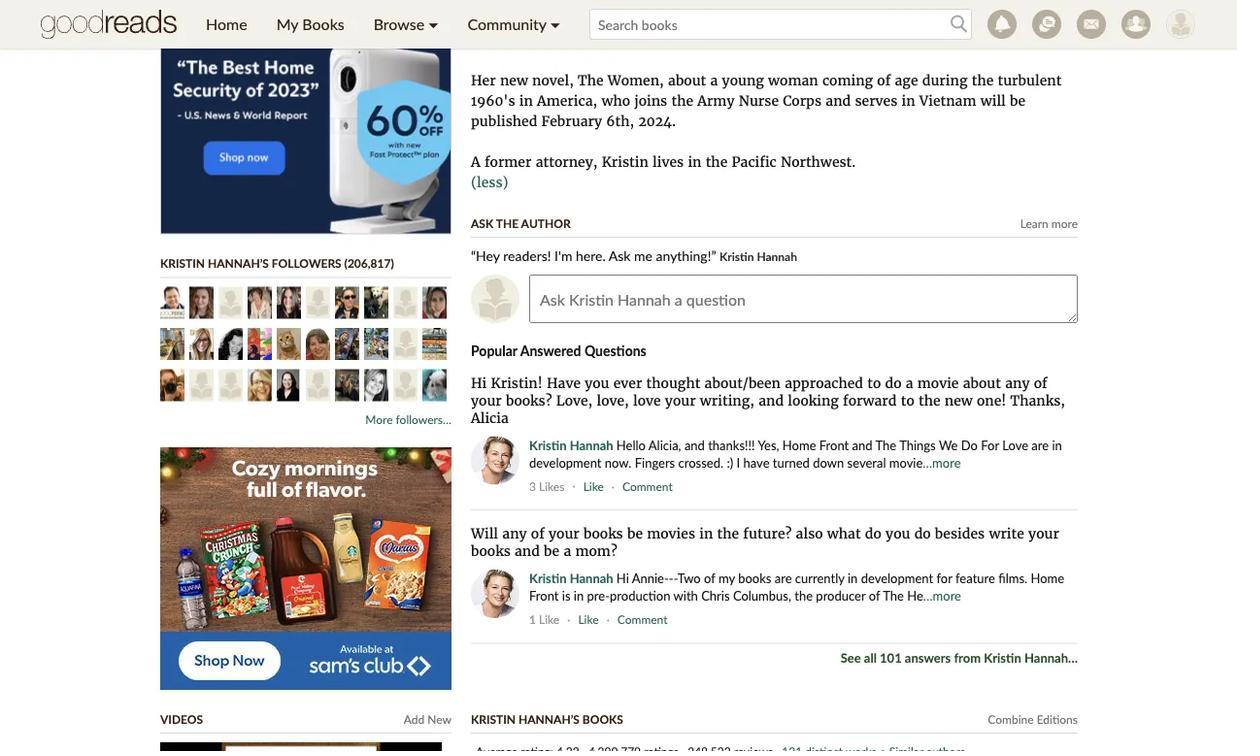 Task type: locate. For each thing, give the bounding box(es) containing it.
0 vertical spatial new
[[500, 71, 528, 89]]

menu containing home
[[191, 0, 575, 49]]

▾ inside popup button
[[429, 15, 439, 34]]

1 vertical spatial are
[[775, 571, 792, 587]]

▾ right browse
[[429, 15, 439, 34]]

do right what
[[865, 526, 882, 543]]

0 horizontal spatial two
[[602, 31, 631, 48]]

laura image
[[189, 328, 214, 360], [219, 370, 243, 402]]

▾
[[429, 15, 439, 34], [551, 15, 561, 34]]

menu
[[191, 0, 575, 49]]

hi down popular at the top left of the page
[[471, 375, 487, 392]]

u 100x100 image
[[471, 275, 520, 324]]

comment link down fingers
[[618, 479, 678, 493]]

hannah up now.
[[570, 438, 614, 453]]

production
[[610, 589, 671, 604]]

hi inside hi annie---two of my books are currently in development for feature films. home front is in pre-production with chris columbus, the producer of the he
[[617, 571, 629, 587]]

lives
[[653, 153, 684, 170]]

on
[[893, 31, 910, 48]]

like for books
[[578, 613, 599, 627]]

1 kristin hannah from the top
[[529, 438, 614, 453]]

you inside hi kristin! have you ever thought about/been approached to do a movie about any of your books? love, love, love your writing, and looking forward to the new one! thanks, alicia
[[585, 375, 610, 392]]

home left my
[[206, 15, 247, 34]]

lane,
[[520, 0, 557, 7]]

currently inside firefly lane, her beloved novel about two best friends, was the #1 netflix series around the world, in the week it came out. the popular tv show stars katherine heigl and sarah chalke and season two is currently set to conclude the series on april 27, 2023.
[[650, 31, 713, 48]]

fingers
[[635, 455, 675, 471]]

development inside hello alicia, and thanks!!! yes, home front and the things we do for love are in development now. fingers crossed. :) i have turned down several movie
[[529, 455, 602, 471]]

the inside hi kristin! have you ever thought about/been approached to do a movie about any of your books? love, love, love your writing, and looking forward to the new one! thanks, alicia
[[919, 392, 941, 409]]

annmarie image
[[248, 287, 272, 319]]

1 vertical spatial kristin hannah link
[[529, 571, 614, 587]]

in right the movies
[[700, 526, 713, 543]]

like down pre-
[[578, 613, 599, 627]]

kristin hannah's books link
[[471, 713, 624, 727]]

0 vertical spatial you
[[585, 375, 610, 392]]

0 horizontal spatial are
[[775, 571, 792, 587]]

and inside her new novel, the women, about a young woman coming of age during the turbulent 1960's in america, who joins the army nurse corps and serves in vietnam will be published february 6th, 2024.
[[826, 92, 851, 109]]

1 like link
[[529, 613, 565, 627]]

2 horizontal spatial home
[[1031, 571, 1065, 587]]

1 horizontal spatial is
[[635, 31, 646, 48]]

pacific
[[732, 153, 777, 170]]

inbox image
[[1077, 10, 1107, 39]]

ask
[[471, 216, 494, 230], [609, 247, 631, 264]]

the up things
[[919, 392, 941, 409]]

me
[[634, 247, 653, 264]]

about inside firefly lane, her beloved novel about two best friends, was the #1 netflix series around the world, in the week it came out. the popular tv show stars katherine heigl and sarah chalke and season two is currently set to conclude the series on april 27, 2023.
[[685, 0, 723, 7]]

laura image left adriana icon
[[189, 328, 214, 360]]

Search for books to add to your shelves search field
[[590, 9, 972, 40]]

front up down
[[820, 438, 849, 453]]

the up set
[[712, 10, 737, 28]]

will any of your books be movies in the future? also what do you do besides write your books and be a mom?
[[471, 526, 1060, 561]]

1 …more link from the top
[[923, 455, 961, 471]]

home inside hello alicia, and thanks!!! yes, home front and the things we do for love are in development now. fingers crossed. :) i have turned down several movie
[[783, 438, 817, 453]]

her new novel, the women, about a young woman coming of age during the turbulent 1960's in america, who joins the army nurse corps and serves in vietnam will be published february 6th, 2024.
[[471, 71, 1062, 130]]

two up with
[[678, 571, 701, 587]]

"hey readers! i'm here. ask me anything!" kristin hannah
[[471, 247, 798, 264]]

1 vertical spatial home
[[783, 438, 817, 453]]

…more for do
[[924, 589, 962, 604]]

2 vertical spatial hannah
[[570, 571, 614, 587]]

my group discussions image
[[1033, 10, 1062, 39]]

kristin hannah up 3 likes · like
[[529, 438, 614, 453]]

and right will
[[515, 543, 540, 561]]

0 horizontal spatial currently
[[650, 31, 713, 48]]

any right will
[[503, 526, 527, 543]]

0 vertical spatial any
[[1006, 375, 1030, 392]]

0 horizontal spatial series
[[849, 31, 888, 48]]

comment link down production
[[613, 613, 673, 627]]

0 vertical spatial hannah's
[[208, 256, 269, 271]]

renee image
[[364, 370, 389, 402]]

…more down we
[[923, 455, 961, 471]]

1 vertical spatial ·
[[568, 613, 571, 627]]

any up love
[[1006, 375, 1030, 392]]

1 horizontal spatial a
[[711, 71, 718, 89]]

down
[[813, 455, 844, 471]]

2 horizontal spatial a
[[906, 375, 914, 392]]

1 horizontal spatial development
[[861, 571, 934, 587]]

is inside firefly lane, her beloved novel about two best friends, was the #1 netflix series around the world, in the week it came out. the popular tv show stars katherine heigl and sarah chalke and season two is currently set to conclude the series on april 27, 2023.
[[635, 31, 646, 48]]

the left he
[[883, 589, 904, 604]]

are inside hello alicia, and thanks!!! yes, home front and the things we do for love are in development now. fingers crossed. :) i have turned down several movie
[[1032, 438, 1049, 453]]

0 vertical spatial a
[[711, 71, 718, 89]]

combine editions link
[[988, 713, 1078, 727]]

of up serves
[[878, 71, 891, 89]]

…more link for about
[[923, 455, 961, 471]]

kristin hannah link
[[529, 438, 614, 453], [529, 571, 614, 587]]

1 vertical spatial …more
[[924, 589, 962, 604]]

2 horizontal spatial to
[[901, 392, 915, 409]]

notifications image
[[988, 10, 1017, 39]]

home right "films."
[[1031, 571, 1065, 587]]

1 vertical spatial two
[[678, 571, 701, 587]]

crossed.
[[679, 455, 724, 471]]

1 horizontal spatial new
[[945, 392, 973, 409]]

attorney,
[[536, 153, 598, 170]]

erika image
[[423, 328, 447, 360]]

1 vertical spatial is
[[562, 589, 571, 604]]

0 horizontal spatial any
[[503, 526, 527, 543]]

1 horizontal spatial series
[[973, 0, 1012, 7]]

▾ down lane,
[[551, 15, 561, 34]]

1 vertical spatial hannah
[[570, 438, 614, 453]]

advertisement region
[[160, 0, 452, 235], [160, 448, 452, 691]]

0 horizontal spatial ▾
[[429, 15, 439, 34]]

books
[[584, 526, 623, 543], [471, 543, 511, 561], [738, 571, 772, 587], [583, 713, 624, 727]]

0 vertical spatial front
[[820, 438, 849, 453]]

a right forward
[[906, 375, 914, 392]]

kristin hannah up pre-
[[529, 571, 614, 587]]

new left one!
[[945, 392, 973, 409]]

1 vertical spatial like link
[[578, 613, 604, 627]]

love
[[633, 392, 661, 409]]

(less) link
[[471, 173, 509, 191]]

1 vertical spatial hi
[[617, 571, 629, 587]]

0 vertical spatial ·
[[573, 479, 576, 493]]

former
[[485, 153, 532, 170]]

the up will
[[972, 71, 994, 89]]

alicia
[[471, 409, 509, 427]]

2 …more from the top
[[924, 589, 962, 604]]

1 vertical spatial hannah's
[[519, 713, 580, 727]]

like right likes
[[584, 479, 604, 493]]

any
[[1006, 375, 1030, 392], [503, 526, 527, 543]]

mom?
[[576, 543, 618, 561]]

of left my
[[704, 571, 716, 587]]

0 horizontal spatial a
[[564, 543, 572, 561]]

are
[[1032, 438, 1049, 453], [775, 571, 792, 587]]

videos
[[160, 713, 203, 727]]

her
[[471, 71, 496, 89]]

followers
[[272, 256, 342, 271]]

films.
[[999, 571, 1028, 587]]

to right the 'approached'
[[868, 375, 881, 392]]

1 …more from the top
[[923, 455, 961, 471]]

1 vertical spatial ask
[[609, 247, 631, 264]]

1 - from the left
[[669, 571, 674, 587]]

comment for thought
[[623, 479, 673, 493]]

be inside her new novel, the women, about a young woman coming of age during the turbulent 1960's in america, who joins the army nurse corps and serves in vietnam will be published february 6th, 2024.
[[1010, 92, 1026, 109]]

currently up producer
[[796, 571, 845, 587]]

1 vertical spatial about
[[668, 71, 707, 89]]

:)
[[727, 455, 734, 471]]

1 horizontal spatial front
[[820, 438, 849, 453]]

1 horizontal spatial ▾
[[551, 15, 561, 34]]

0 vertical spatial advertisement region
[[160, 0, 452, 235]]

1 vertical spatial laura image
[[219, 370, 243, 402]]

home up turned
[[783, 438, 817, 453]]

from
[[954, 650, 981, 666]]

to
[[741, 31, 755, 48], [868, 375, 881, 392], [901, 392, 915, 409]]

1 vertical spatial new
[[945, 392, 973, 409]]

· right likes
[[573, 479, 576, 493]]

1
[[529, 613, 536, 627]]

of right one!
[[1034, 375, 1048, 392]]

movie inside hello alicia, and thanks!!! yes, home front and the things we do for love are in development now. fingers crossed. :) i have turned down several movie
[[890, 455, 923, 471]]

like link down now.
[[584, 479, 609, 493]]

and up the crossed.
[[685, 438, 705, 453]]

to right set
[[741, 31, 755, 48]]

development up he
[[861, 571, 934, 587]]

like link for love
[[584, 479, 609, 493]]

0 horizontal spatial hi
[[471, 375, 487, 392]]

add
[[404, 713, 425, 727]]

movie left one!
[[918, 375, 959, 392]]

any inside hi kristin! have you ever thought about/been approached to do a movie about any of your books? love, love, love your writing, and looking forward to the new one! thanks, alicia
[[1006, 375, 1030, 392]]

0 horizontal spatial to
[[741, 31, 755, 48]]

and down coming
[[826, 92, 851, 109]]

several
[[848, 455, 886, 471]]

it
[[627, 10, 638, 28]]

and up several
[[853, 438, 873, 453]]

hi
[[471, 375, 487, 392], [617, 571, 629, 587]]

about inside her new novel, the women, about a young woman coming of age during the turbulent 1960's in america, who joins the army nurse corps and serves in vietnam will be published february 6th, 2024.
[[668, 71, 707, 89]]

0 vertical spatial kristin hannah link
[[529, 438, 614, 453]]

series up heigl
[[973, 0, 1012, 7]]

kristin up 1 like link
[[529, 571, 567, 587]]

do up things
[[886, 375, 902, 392]]

who
[[602, 92, 631, 109]]

0 horizontal spatial is
[[562, 589, 571, 604]]

do left 'besides'
[[915, 526, 931, 543]]

…more link down the 'for'
[[924, 589, 962, 604]]

movie down things
[[890, 455, 923, 471]]

0 horizontal spatial hannah's
[[208, 256, 269, 271]]

kristin hannah's followers (206,817)
[[160, 256, 394, 271]]

a inside her new novel, the women, about a young woman coming of age during the turbulent 1960's in america, who joins the army nurse corps and serves in vietnam will be published february 6th, 2024.
[[711, 71, 718, 89]]

do inside hi kristin! have you ever thought about/been approached to do a movie about any of your books? love, love, love your writing, and looking forward to the new one! thanks, alicia
[[886, 375, 902, 392]]

kristin hannah link for you
[[529, 438, 614, 453]]

new inside hi kristin! have you ever thought about/been approached to do a movie about any of your books? love, love, love your writing, and looking forward to the new one! thanks, alicia
[[945, 392, 973, 409]]

the left "pacific"
[[706, 153, 728, 170]]

0 vertical spatial development
[[529, 455, 602, 471]]

in down lane,
[[545, 10, 559, 28]]

see all 101 answers from kristin hannah…
[[841, 650, 1078, 666]]

hello alicia, and thanks!!! yes, home front and the things we do for love are in development now. fingers crossed. :) i have turned down several movie
[[529, 438, 1063, 471]]

0 vertical spatial …more
[[923, 455, 961, 471]]

hello
[[617, 438, 646, 453]]

1 vertical spatial …more link
[[924, 589, 962, 604]]

currently inside hi annie---two of my books are currently in development for feature films. home front is in pre-production with chris columbus, the producer of the he
[[796, 571, 845, 587]]

editions
[[1037, 713, 1078, 727]]

· for love,
[[573, 479, 576, 493]]

0 vertical spatial is
[[635, 31, 646, 48]]

front inside hello alicia, and thanks!!! yes, home front and the things we do for love are in development now. fingers crossed. :) i have turned down several movie
[[820, 438, 849, 453]]

1 vertical spatial development
[[861, 571, 934, 587]]

laura image right the jamie image
[[219, 370, 243, 402]]

beloved
[[588, 0, 640, 7]]

a up army
[[711, 71, 718, 89]]

out.
[[681, 10, 708, 28]]

0 vertical spatial currently
[[650, 31, 713, 48]]

1 horizontal spatial hi
[[617, 571, 629, 587]]

be left the movies
[[628, 526, 643, 543]]

kristin hannah for your
[[529, 571, 614, 587]]

…more
[[923, 455, 961, 471], [924, 589, 962, 604]]

comment down production
[[618, 613, 668, 627]]

about up army
[[668, 71, 707, 89]]

1 horizontal spatial laura image
[[219, 370, 243, 402]]

currently
[[650, 31, 713, 48], [796, 571, 845, 587]]

the up america,
[[578, 71, 604, 89]]

2 horizontal spatial be
[[1010, 92, 1026, 109]]

1 horizontal spatial do
[[886, 375, 902, 392]]

turned
[[773, 455, 810, 471]]

2 kristin hannah link from the top
[[529, 571, 614, 587]]

kristin inside "hey readers! i'm here. ask me anything!" kristin hannah
[[720, 249, 754, 263]]

about inside hi kristin! have you ever thought about/been approached to do a movie about any of your books? love, love, love your writing, and looking forward to the new one! thanks, alicia
[[963, 375, 1002, 392]]

1 vertical spatial a
[[906, 375, 914, 392]]

the up several
[[876, 438, 897, 453]]

books?
[[506, 392, 552, 409]]

of down 3
[[531, 526, 545, 543]]

currently down out.
[[650, 31, 713, 48]]

ask up "hey
[[471, 216, 494, 230]]

northwest.
[[781, 153, 856, 170]]

you right what
[[886, 526, 911, 543]]

0 horizontal spatial new
[[500, 71, 528, 89]]

…more down the 'for'
[[924, 589, 962, 604]]

1 horizontal spatial hannah's
[[519, 713, 580, 727]]

in right love
[[1053, 438, 1063, 453]]

to inside firefly lane, her beloved novel about two best friends, was the #1 netflix series around the world, in the week it came out. the popular tv show stars katherine heigl and sarah chalke and season two is currently set to conclude the series on april 27, 2023.
[[741, 31, 755, 48]]

chalke
[[471, 31, 517, 48]]

is
[[635, 31, 646, 48], [562, 589, 571, 604]]

vicki image
[[423, 370, 447, 402]]

1 horizontal spatial are
[[1032, 438, 1049, 453]]

development up 3 likes · like
[[529, 455, 602, 471]]

love,
[[597, 392, 629, 409]]

3 likes link
[[529, 479, 570, 493]]

is up 1 like · like
[[562, 589, 571, 604]]

lacy image
[[248, 370, 272, 402]]

teresa image
[[335, 287, 359, 319]]

1 kristin hannah link from the top
[[529, 438, 614, 453]]

the down "show"
[[823, 31, 845, 48]]

videos link
[[160, 713, 203, 727]]

2 ▾ from the left
[[551, 15, 561, 34]]

in inside firefly lane, her beloved novel about two best friends, was the #1 netflix series around the world, in the week it came out. the popular tv show stars katherine heigl and sarah chalke and season two is currently set to conclude the series on april 27, 2023.
[[545, 10, 559, 28]]

like right '1'
[[539, 613, 560, 627]]

two inside hi annie---two of my books are currently in development for feature films. home front is in pre-production with chris columbus, the producer of the he
[[678, 571, 701, 587]]

kristin down 6th, on the top of the page
[[602, 153, 649, 170]]

2 kristin hannah from the top
[[529, 571, 614, 587]]

1 vertical spatial comment
[[618, 613, 668, 627]]

1 vertical spatial you
[[886, 526, 911, 543]]

comment for be
[[618, 613, 668, 627]]

0 vertical spatial comment
[[623, 479, 673, 493]]

is down it
[[635, 31, 646, 48]]

1 vertical spatial currently
[[796, 571, 845, 587]]

hannah's for followers
[[208, 256, 269, 271]]

1 horizontal spatial home
[[783, 438, 817, 453]]

angela image
[[160, 370, 185, 402]]

the inside hi annie---two of my books are currently in development for feature films. home front is in pre-production with chris columbus, the producer of the he
[[795, 589, 813, 604]]

you left ever
[[585, 375, 610, 392]]

best
[[757, 0, 785, 7]]

more followers…
[[366, 412, 452, 426]]

my books
[[277, 15, 345, 34]]

the right joins
[[672, 92, 694, 109]]

hannah up the ask kristin hannah a question text box on the top of page
[[757, 249, 798, 263]]

kristin up the steve s... image
[[160, 256, 205, 271]]

1 vertical spatial advertisement region
[[160, 448, 452, 691]]

1 vertical spatial series
[[849, 31, 888, 48]]

kristin right the anything!"
[[720, 249, 754, 263]]

0 vertical spatial movie
[[918, 375, 959, 392]]

series down 'stars'
[[849, 31, 888, 48]]

conclude
[[759, 31, 819, 48]]

development inside hi annie---two of my books are currently in development for feature films. home front is in pre-production with chris columbus, the producer of the he
[[861, 571, 934, 587]]

bob builder image
[[1167, 10, 1196, 39]]

in up producer
[[848, 571, 858, 587]]

published
[[471, 112, 538, 130]]

0 vertical spatial like link
[[584, 479, 609, 493]]

2 advertisement region from the top
[[160, 448, 452, 691]]

hi inside hi kristin! have you ever thought about/been approached to do a movie about any of your books? love, love, love your writing, and looking forward to the new one! thanks, alicia
[[471, 375, 487, 392]]

you
[[585, 375, 610, 392], [886, 526, 911, 543]]

to right forward
[[901, 392, 915, 409]]

the
[[712, 10, 737, 28], [578, 71, 604, 89], [876, 438, 897, 453], [883, 589, 904, 604]]

1 vertical spatial front
[[529, 589, 559, 604]]

2 …more link from the top
[[924, 589, 962, 604]]

1 horizontal spatial ·
[[573, 479, 576, 493]]

2 vertical spatial a
[[564, 543, 572, 561]]

two inside firefly lane, her beloved novel about two best friends, was the #1 netflix series around the world, in the week it came out. the popular tv show stars katherine heigl and sarah chalke and season two is currently set to conclude the series on april 27, 2023.
[[602, 31, 631, 48]]

1 horizontal spatial currently
[[796, 571, 845, 587]]

0 horizontal spatial front
[[529, 589, 559, 604]]

0 horizontal spatial home
[[206, 15, 247, 34]]

kristin hannah link up pre-
[[529, 571, 614, 587]]

like link down pre-
[[578, 613, 604, 627]]

will
[[981, 92, 1006, 109]]

0 vertical spatial hannah
[[757, 249, 798, 263]]

about for army
[[668, 71, 707, 89]]

two
[[602, 31, 631, 48], [678, 571, 701, 587]]

1 ▾ from the left
[[429, 15, 439, 34]]

0 horizontal spatial ·
[[568, 613, 571, 627]]

0 vertical spatial about
[[685, 0, 723, 7]]

the left producer
[[795, 589, 813, 604]]

0 vertical spatial are
[[1032, 438, 1049, 453]]

0 vertical spatial two
[[602, 31, 631, 48]]

▾ inside dropdown button
[[551, 15, 561, 34]]

be
[[1010, 92, 1026, 109], [628, 526, 643, 543], [544, 543, 560, 561]]

are up columbus,
[[775, 571, 792, 587]]

be left mom?
[[544, 543, 560, 561]]

2 vertical spatial home
[[1031, 571, 1065, 587]]

about left thanks,
[[963, 375, 1002, 392]]

0 vertical spatial comment link
[[618, 479, 678, 493]]

0 vertical spatial hi
[[471, 375, 487, 392]]

kristin hannah link up 3 likes · like
[[529, 438, 614, 453]]

are right love
[[1032, 438, 1049, 453]]

1 vertical spatial comment link
[[613, 613, 673, 627]]

my
[[719, 571, 735, 587]]

i'm
[[555, 247, 573, 264]]

1 horizontal spatial ask
[[609, 247, 631, 264]]

a left mom?
[[564, 543, 572, 561]]

1 horizontal spatial two
[[678, 571, 701, 587]]

0 vertical spatial ask
[[471, 216, 494, 230]]

0 horizontal spatial development
[[529, 455, 602, 471]]

hannah up pre-
[[570, 571, 614, 587]]

1 horizontal spatial you
[[886, 526, 911, 543]]

0 horizontal spatial laura image
[[189, 328, 214, 360]]

the inside firefly lane, her beloved novel about two best friends, was the #1 netflix series around the world, in the week it came out. the popular tv show stars katherine heigl and sarah chalke and season two is currently set to conclude the series on april 27, 2023.
[[712, 10, 737, 28]]

have
[[744, 455, 770, 471]]

2 vertical spatial about
[[963, 375, 1002, 392]]



Task type: describe. For each thing, give the bounding box(es) containing it.
1 like · like
[[529, 613, 599, 627]]

yes,
[[758, 438, 780, 453]]

love,
[[556, 392, 593, 409]]

was
[[846, 0, 872, 7]]

carlainya image
[[219, 287, 243, 319]]

3
[[529, 479, 536, 493]]

tracy image
[[335, 370, 359, 402]]

during
[[923, 71, 968, 89]]

producer
[[816, 589, 866, 604]]

the inside her new novel, the women, about a young woman coming of age during the turbulent 1960's in america, who joins the army nurse corps and serves in vietnam will be published february 6th, 2024.
[[578, 71, 604, 89]]

are inside hi annie---two of my books are currently in development for feature films. home front is in pre-production with chris columbus, the producer of the he
[[775, 571, 792, 587]]

the up readers! on the top left of the page
[[496, 216, 519, 230]]

feature
[[956, 571, 996, 587]]

kristin right from
[[984, 650, 1022, 666]]

hannah's for books
[[519, 713, 580, 727]]

kristin hannah's followers (206,817) link
[[160, 256, 394, 271]]

in up published
[[519, 92, 533, 109]]

add new
[[404, 713, 452, 727]]

new inside her new novel, the women, about a young woman coming of age during the turbulent 1960's in america, who joins the army nurse corps and serves in vietnam will be published february 6th, 2024.
[[500, 71, 528, 89]]

home link
[[191, 0, 262, 49]]

novel
[[644, 0, 681, 7]]

future?
[[744, 526, 792, 543]]

friends,
[[789, 0, 842, 7]]

in left pre-
[[574, 589, 584, 604]]

see all 101 answers from kristin hannah… link
[[841, 650, 1078, 666]]

katherine
[[893, 10, 959, 28]]

k image
[[277, 287, 301, 319]]

firefly
[[471, 0, 516, 7]]

and inside "will any of your books be movies in the future? also what do you do besides write your books and be a mom?"
[[515, 543, 540, 561]]

serves
[[855, 92, 898, 109]]

home inside hi annie---two of my books are currently in development for feature films. home front is in pre-production with chris columbus, the producer of the he
[[1031, 571, 1065, 587]]

pidge_r... image
[[335, 328, 359, 360]]

steve s... image
[[160, 287, 185, 319]]

army
[[698, 92, 735, 109]]

· for books
[[568, 613, 571, 627]]

movie inside hi kristin! have you ever thought about/been approached to do a movie about any of your books? love, love, love your writing, and looking forward to the new one! thanks, alicia
[[918, 375, 959, 392]]

your down 3 likes · like
[[549, 526, 580, 543]]

sarah
[[1033, 10, 1072, 28]]

holly image
[[160, 328, 185, 360]]

community
[[468, 15, 547, 34]]

in down age
[[902, 92, 916, 109]]

hannah for movies
[[570, 571, 614, 587]]

hi kristin! have you ever thought about/been approached to do a movie about any of your books? love, love, love your writing, and looking forward to the new one! thanks, alicia
[[471, 375, 1066, 427]]

the up 'stars'
[[876, 0, 898, 7]]

friend requests image
[[1122, 10, 1151, 39]]

questions
[[585, 343, 647, 359]]

write
[[989, 526, 1025, 543]]

kristin right new
[[471, 713, 516, 727]]

0 horizontal spatial ask
[[471, 216, 494, 230]]

i
[[737, 455, 740, 471]]

hi for annie-
[[617, 571, 629, 587]]

thanks,
[[1011, 392, 1066, 409]]

any inside "will any of your books be movies in the future? also what do you do besides write your books and be a mom?"
[[503, 526, 527, 543]]

for
[[982, 438, 1000, 453]]

add new link
[[404, 713, 452, 727]]

like link for and
[[578, 613, 604, 627]]

lauren image
[[248, 328, 272, 360]]

the inside hello alicia, and thanks!!! yes, home front and the things we do for love are in development now. fingers crossed. :) i have turned down several movie
[[876, 438, 897, 453]]

the down firefly
[[471, 10, 493, 28]]

april
[[914, 31, 947, 48]]

#1
[[902, 0, 918, 7]]

your right the write
[[1029, 526, 1060, 543]]

0 horizontal spatial do
[[865, 526, 882, 543]]

we
[[939, 438, 958, 453]]

alicia,
[[649, 438, 682, 453]]

writing,
[[700, 392, 755, 409]]

your left books? in the left of the page
[[471, 392, 502, 409]]

…more for about
[[923, 455, 961, 471]]

community ▾ button
[[453, 0, 575, 49]]

around
[[1016, 0, 1064, 7]]

the down her
[[563, 10, 585, 28]]

thought
[[647, 375, 701, 392]]

about for came
[[685, 0, 723, 7]]

of right producer
[[869, 589, 880, 604]]

pre-
[[587, 589, 610, 604]]

of inside hi kristin! have you ever thought about/been approached to do a movie about any of your books? love, love, love your writing, and looking forward to the new one! thanks, alicia
[[1034, 375, 1048, 392]]

a inside hi kristin! have you ever thought about/been approached to do a movie about any of your books? love, love, love your writing, and looking forward to the new one! thanks, alicia
[[906, 375, 914, 392]]

turbulent
[[998, 71, 1062, 89]]

and down world,
[[521, 31, 546, 48]]

you inside "will any of your books be movies in the future? also what do you do besides write your books and be a mom?"
[[886, 526, 911, 543]]

what
[[828, 526, 861, 543]]

comment link for be
[[613, 613, 673, 627]]

combine
[[988, 713, 1034, 727]]

corps
[[783, 92, 822, 109]]

he
[[908, 589, 924, 604]]

1 advertisement region from the top
[[160, 0, 452, 235]]

jerry image
[[393, 370, 418, 402]]

like for love,
[[584, 479, 604, 493]]

also
[[796, 526, 823, 543]]

and down around at the right of the page
[[1004, 10, 1029, 28]]

adriana image
[[219, 328, 243, 360]]

browse
[[374, 15, 425, 34]]

the four winds image
[[160, 743, 442, 752]]

joins
[[635, 92, 668, 109]]

kristin hannah for you
[[529, 438, 614, 453]]

0 vertical spatial series
[[973, 0, 1012, 7]]

jamie image
[[189, 370, 214, 402]]

hi kristin! have you ever thought about/been approached to do a movie about any of your books? love, love, love your writing, and looking forward to the new one! thanks, alicia link
[[471, 375, 1066, 427]]

books
[[302, 15, 345, 34]]

for
[[937, 571, 953, 587]]

and inside hi kristin! have you ever thought about/been approached to do a movie about any of your books? love, love, love your writing, and looking forward to the new one! thanks, alicia
[[759, 392, 784, 409]]

is inside hi annie---two of my books are currently in development for feature films. home front is in pre-production with chris columbus, the producer of the he
[[562, 589, 571, 604]]

a
[[471, 153, 481, 170]]

popular
[[742, 10, 794, 28]]

things
[[900, 438, 936, 453]]

0 vertical spatial laura image
[[189, 328, 214, 360]]

parasto... image
[[306, 328, 330, 360]]

anything!"
[[656, 247, 716, 264]]

came
[[642, 10, 677, 28]]

likes
[[539, 479, 565, 493]]

▾ for community ▾
[[551, 15, 561, 34]]

2 horizontal spatial do
[[915, 526, 931, 543]]

front inside hi annie---two of my books are currently in development for feature films. home front is in pre-production with chris columbus, the producer of the he
[[529, 589, 559, 604]]

tanya image
[[306, 370, 330, 402]]

1 horizontal spatial be
[[628, 526, 643, 543]]

…more link for do
[[924, 589, 962, 604]]

2 - from the left
[[674, 571, 678, 587]]

firefly lane, her beloved novel about two best friends, was the #1 netflix series around the world, in the week it came out. the popular tv show stars katherine heigl and sarah chalke and season two is currently set to conclude the series on april 27, 2023.
[[471, 0, 1072, 48]]

followers…
[[396, 412, 452, 426]]

in inside "will any of your books be movies in the future? also what do you do besides write your books and be a mom?"
[[700, 526, 713, 543]]

kristin!
[[491, 375, 543, 392]]

besides
[[935, 526, 985, 543]]

new
[[428, 713, 452, 727]]

vietnam
[[920, 92, 977, 109]]

Search books text field
[[590, 9, 972, 40]]

1 horizontal spatial to
[[868, 375, 881, 392]]

jessica... image
[[277, 328, 301, 360]]

(206,817)
[[345, 256, 394, 271]]

her
[[561, 0, 584, 7]]

learn
[[1021, 216, 1049, 230]]

rachel image
[[423, 287, 447, 319]]

serena image
[[189, 287, 214, 319]]

have
[[547, 375, 581, 392]]

movies
[[647, 526, 696, 543]]

in inside hello alicia, and thanks!!! yes, home front and the things we do for love are in development now. fingers crossed. :) i have turned down several movie
[[1053, 438, 1063, 453]]

Ask Kristin Hannah a question text field
[[529, 275, 1078, 324]]

comment link for thought
[[618, 479, 678, 493]]

see
[[841, 650, 861, 666]]

of inside "will any of your books be movies in the future? also what do you do besides write your books and be a mom?"
[[531, 526, 545, 543]]

2024.
[[639, 112, 676, 130]]

community ▾
[[468, 15, 561, 34]]

maria image
[[364, 287, 389, 319]]

6th,
[[606, 112, 635, 130]]

janice image
[[364, 328, 389, 360]]

answers
[[905, 650, 951, 666]]

stars
[[855, 10, 889, 28]]

a inside "will any of your books be movies in the future? also what do you do besides write your books and be a mom?"
[[564, 543, 572, 561]]

annie-
[[632, 571, 669, 587]]

your right love
[[665, 392, 696, 409]]

in right lives
[[688, 153, 702, 170]]

kristin up 3 likes link
[[529, 438, 567, 453]]

readers!
[[503, 247, 551, 264]]

hi for kristin!
[[471, 375, 487, 392]]

books inside hi annie---two of my books are currently in development for feature films. home front is in pre-production with chris columbus, the producer of the he
[[738, 571, 772, 587]]

paula image
[[306, 287, 330, 319]]

kristin hannah link for your
[[529, 571, 614, 587]]

women,
[[608, 71, 664, 89]]

coming
[[823, 71, 873, 89]]

more
[[366, 412, 393, 426]]

leighann image
[[393, 287, 418, 319]]

hannah inside "hey readers! i'm here. ask me anything!" kristin hannah
[[757, 249, 798, 263]]

nurse
[[739, 92, 779, 109]]

0 horizontal spatial be
[[544, 543, 560, 561]]

(less)
[[471, 173, 509, 191]]

jennife... image
[[277, 370, 301, 402]]

learn more
[[1021, 216, 1078, 230]]

kristin hannah's books
[[471, 713, 624, 727]]

my
[[277, 15, 298, 34]]

of inside her new novel, the women, about a young woman coming of age during the turbulent 1960's in america, who joins the army nurse corps and serves in vietnam will be published february 6th, 2024.
[[878, 71, 891, 89]]

▾ for browse ▾
[[429, 15, 439, 34]]

the inside "will any of your books be movies in the future? also what do you do besides write your books and be a mom?"
[[717, 526, 739, 543]]

hi annie---two of my books are currently in development for feature films. home front is in pre-production with chris columbus, the producer of the he
[[529, 571, 1065, 604]]

learn more link
[[1021, 216, 1078, 230]]

hannah for about/been
[[570, 438, 614, 453]]

0 vertical spatial home
[[206, 15, 247, 34]]

the inside hi annie---two of my books are currently in development for feature films. home front is in pre-production with chris columbus, the producer of the he
[[883, 589, 904, 604]]

cynthia image
[[393, 328, 418, 360]]

week
[[589, 10, 623, 28]]

combine editions
[[988, 713, 1078, 727]]



Task type: vqa. For each thing, say whether or not it's contained in the screenshot.
"of" within the ARE YOU CURRENTLY READING THIS BOOK? IF NOT, WHAT DATE DID YOU FINISH? JOY OF COOKING (HARDCOVER) (ISBN 1501169718) PUBLISHED NOVEMBER 12TH 2019 BY SCRIBNER
no



